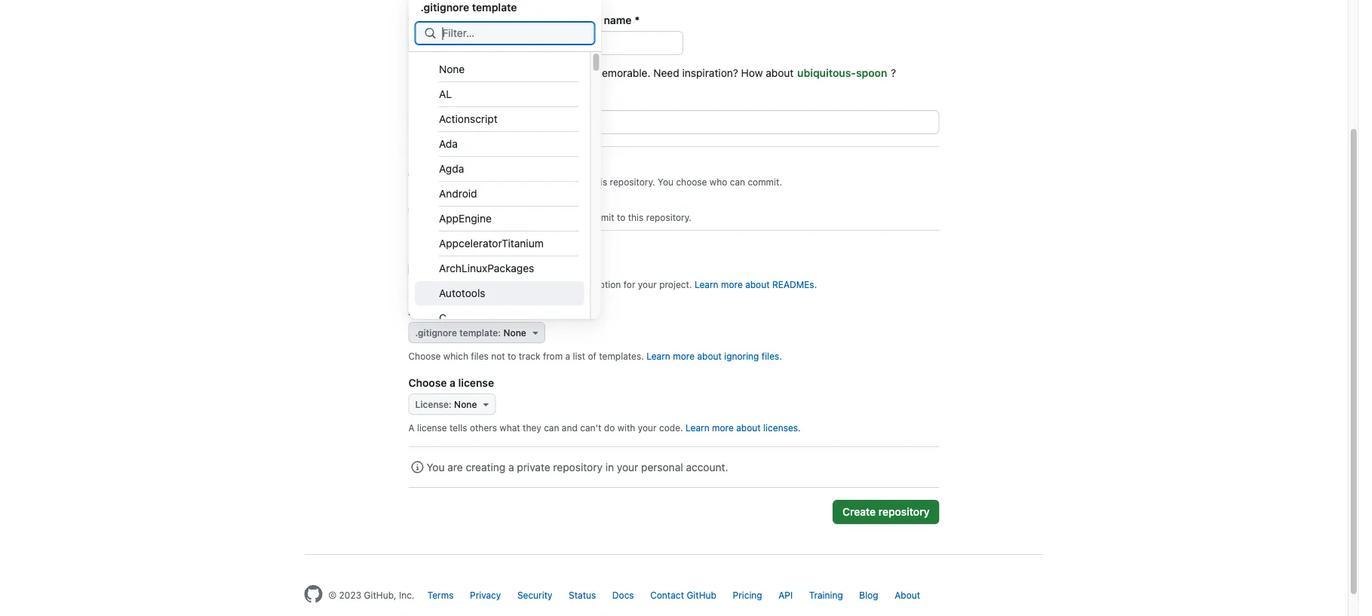 Task type: describe. For each thing, give the bounding box(es) containing it.
to inside private you choose who can see and commit to this repository.
[[617, 212, 626, 223]]

long
[[552, 279, 571, 290]]

write
[[521, 279, 542, 290]]

repository
[[546, 14, 601, 26]]

autotools option
[[415, 282, 585, 306]]

code.
[[660, 423, 684, 433]]

license : none
[[415, 399, 477, 410]]

learn more about readmes. link
[[695, 279, 818, 290]]

0 vertical spatial :
[[498, 328, 501, 338]]

a
[[409, 423, 415, 433]]

choose which files not to track from a list of templates. learn more about ignoring files.
[[409, 351, 783, 362]]

repository up file
[[475, 245, 528, 257]]

the
[[504, 177, 518, 187]]

1 vertical spatial your
[[638, 423, 657, 433]]

agda
[[439, 163, 464, 175]]

repo image
[[433, 164, 451, 182]]

from
[[543, 351, 563, 362]]

.gitignore template
[[421, 1, 517, 13]]

spoon
[[857, 67, 888, 79]]

(optional)
[[470, 94, 513, 105]]

privacy link
[[470, 590, 501, 601]]

Add a README file checkbox
[[409, 263, 421, 275]]

for
[[624, 279, 636, 290]]

template for .gitignore template
[[472, 1, 517, 13]]

ubiquitous-spoon button
[[797, 61, 889, 85]]

ignoring
[[725, 351, 760, 362]]

creating
[[466, 461, 506, 474]]

in
[[606, 461, 614, 474]]

1 vertical spatial :
[[449, 399, 452, 410]]

1 horizontal spatial license
[[459, 377, 494, 389]]

which
[[444, 351, 469, 362]]

Public radio
[[409, 169, 421, 181]]

can inside private you choose who can see and commit to this repository.
[[529, 212, 544, 223]]

you
[[485, 279, 501, 290]]

initialize this repository with:
[[409, 245, 555, 257]]

create repository button
[[833, 500, 940, 525]]

ubiquitous-
[[798, 67, 857, 79]]

others
[[470, 423, 497, 433]]

templates.
[[599, 351, 644, 362]]

.gitignore for .gitignore template : none
[[415, 328, 457, 338]]

this inside private you choose who can see and commit to this repository.
[[628, 212, 644, 223]]

see inside 'public anyone on the internet can see this repository. you choose who can commit.'
[[574, 177, 590, 187]]

2 vertical spatial your
[[617, 461, 639, 474]]

archlinuxpackages
[[439, 262, 534, 275]]

.gitignore for .gitignore template
[[421, 1, 470, 13]]

terms link
[[428, 590, 454, 601]]

choose inside private you choose who can see and commit to this repository.
[[475, 212, 506, 223]]

more inside add a readme file this is where you can write a long description for your project. learn more about readmes.
[[721, 279, 743, 290]]

see inside private you choose who can see and commit to this repository.
[[547, 212, 562, 223]]

inc.
[[399, 590, 415, 601]]

add for add a readme file this is where you can write a long description for your project. learn more about readmes.
[[427, 263, 447, 276]]

status link
[[569, 590, 596, 601]]

about left licenses.
[[737, 423, 761, 433]]

0 vertical spatial none
[[439, 63, 465, 75]]

add .gitignore
[[409, 305, 481, 317]]

©
[[329, 590, 337, 601]]

commit.
[[748, 177, 783, 187]]

add a readme file this is where you can write a long description for your project. learn more about readmes.
[[427, 263, 818, 290]]

1 vertical spatial learn
[[647, 351, 671, 362]]

android
[[439, 188, 477, 200]]

with
[[618, 423, 636, 433]]

can left commit.
[[730, 177, 746, 187]]

2 vertical spatial learn
[[686, 423, 710, 433]]

a up is
[[450, 263, 456, 276]]

1 vertical spatial to
[[508, 351, 516, 362]]

security link
[[518, 590, 553, 601]]

2 vertical spatial none
[[454, 399, 477, 410]]

list
[[573, 351, 586, 362]]

1 vertical spatial more
[[673, 351, 695, 362]]

2 * from the left
[[635, 14, 640, 26]]

appceleratortitanium
[[439, 237, 544, 250]]

file
[[505, 263, 521, 276]]

great
[[409, 67, 436, 79]]

about
[[895, 590, 921, 601]]

1 vertical spatial .gitignore
[[432, 305, 481, 317]]

add for add .gitignore
[[409, 305, 429, 317]]

sc 9kayk9 0 image
[[412, 462, 424, 474]]

owner *
[[409, 14, 450, 26]]

files
[[471, 351, 489, 362]]

about right how
[[766, 67, 794, 79]]

can right 'they'
[[544, 423, 560, 433]]

is
[[447, 279, 454, 290]]

this
[[427, 279, 445, 290]]

blog link
[[860, 590, 879, 601]]

where
[[457, 279, 483, 290]]

of
[[588, 351, 597, 362]]

a left long
[[545, 279, 550, 290]]

description
[[409, 93, 467, 105]]

on
[[491, 177, 502, 187]]

about link
[[895, 590, 921, 601]]

2 vertical spatial more
[[713, 423, 734, 433]]

learn more about ignoring files. link
[[647, 351, 783, 362]]

pricing
[[733, 590, 763, 601]]

repository inside button
[[879, 506, 930, 518]]

© 2023 github, inc.
[[329, 590, 415, 601]]

name
[[604, 14, 632, 26]]

api
[[779, 590, 793, 601]]

github,
[[364, 590, 397, 601]]

great repository names are short and memorable. need inspiration? how about ubiquitous-spoon ?
[[409, 67, 897, 79]]

.gitignore template : none
[[415, 328, 527, 338]]

with:
[[530, 245, 555, 257]]

repository. inside private you choose who can see and commit to this repository.
[[647, 212, 692, 223]]

public anyone on the internet can see this repository. you choose who can commit.
[[457, 161, 783, 187]]

1 * from the left
[[445, 14, 450, 26]]

about left ignoring in the bottom of the page
[[698, 351, 722, 362]]

triangle down image
[[480, 398, 492, 411]]

owner
[[409, 14, 442, 26]]



Task type: vqa. For each thing, say whether or not it's contained in the screenshot.
the middle repo icon
no



Task type: locate. For each thing, give the bounding box(es) containing it.
none left triangle down icon
[[454, 399, 477, 410]]

1 horizontal spatial :
[[498, 328, 501, 338]]

licenses.
[[764, 423, 801, 433]]

license up triangle down icon
[[459, 377, 494, 389]]

training
[[810, 590, 844, 601]]

project.
[[660, 279, 692, 290]]

Repository text field
[[547, 32, 683, 54]]

0 horizontal spatial see
[[547, 212, 562, 223]]

homepage image
[[305, 586, 323, 604]]

0 horizontal spatial to
[[508, 351, 516, 362]]

triangle down image up track
[[530, 327, 542, 339]]

can inside add a readme file this is where you can write a long description for your project. learn more about readmes.
[[503, 279, 519, 290]]

status
[[569, 590, 596, 601]]

to
[[617, 212, 626, 223], [508, 351, 516, 362]]

0 vertical spatial template
[[472, 1, 517, 13]]

terryturtle85 button
[[409, 31, 529, 55]]

choose up "license"
[[409, 377, 447, 389]]

0 horizontal spatial :
[[449, 399, 452, 410]]

repository
[[438, 67, 488, 79], [475, 245, 528, 257], [554, 461, 603, 474], [879, 506, 930, 518]]

commit
[[583, 212, 615, 223]]

c
[[439, 312, 446, 325]]

none
[[439, 63, 465, 75], [504, 328, 527, 338], [454, 399, 477, 410]]

template
[[472, 1, 517, 13], [460, 328, 498, 338]]

none up al
[[439, 63, 465, 75]]

0 horizontal spatial triangle down image
[[510, 37, 522, 49]]

description
[[573, 279, 621, 290]]

: up not
[[498, 328, 501, 338]]

1 choose from the top
[[409, 351, 441, 362]]

al
[[439, 88, 452, 100]]

need
[[654, 67, 680, 79]]

actionscript
[[439, 113, 498, 125]]

can right internet
[[557, 177, 572, 187]]

2 vertical spatial this
[[454, 245, 473, 257]]

triangle down image
[[510, 37, 522, 49], [530, 327, 542, 339]]

footer containing © 2023 github, inc.
[[292, 555, 1056, 617]]

and right the short
[[572, 67, 590, 79]]

contact
[[651, 590, 685, 601]]

readme
[[458, 263, 503, 276]]

ada
[[439, 138, 458, 150]]

account.
[[686, 461, 729, 474]]

choose inside 'public anyone on the internet can see this repository. you choose who can commit.'
[[677, 177, 708, 187]]

initialize
[[409, 245, 451, 257]]

1 vertical spatial none
[[504, 328, 527, 338]]

c option
[[415, 306, 585, 331]]

are
[[526, 67, 541, 79], [448, 461, 463, 474]]

1 horizontal spatial who
[[710, 177, 728, 187]]

create repository
[[843, 506, 930, 518]]

0 horizontal spatial license
[[417, 423, 447, 433]]

0 vertical spatial add
[[427, 263, 447, 276]]

memorable.
[[593, 67, 651, 79]]

repository.
[[610, 177, 656, 187], [647, 212, 692, 223]]

0 vertical spatial who
[[710, 177, 728, 187]]

search image
[[425, 27, 437, 39]]

0 horizontal spatial this
[[454, 245, 473, 257]]

who inside private you choose who can see and commit to this repository.
[[509, 212, 527, 223]]

0 horizontal spatial you
[[427, 461, 445, 474]]

who left commit.
[[710, 177, 728, 187]]

1 vertical spatial and
[[565, 212, 581, 223]]

learn inside add a readme file this is where you can write a long description for your project. learn more about readmes.
[[695, 279, 719, 290]]

Private radio
[[409, 204, 421, 216]]

* right "name" at the top left of the page
[[635, 14, 640, 26]]

0 vertical spatial learn
[[695, 279, 719, 290]]

1 vertical spatial this
[[628, 212, 644, 223]]

choose left commit.
[[677, 177, 708, 187]]

repository right "create"
[[879, 506, 930, 518]]

repository. down 'public anyone on the internet can see this repository. you choose who can commit.'
[[647, 212, 692, 223]]

contact github link
[[651, 590, 717, 601]]

see
[[574, 177, 590, 187], [547, 212, 562, 223]]

add up this
[[427, 263, 447, 276]]

0 vertical spatial .gitignore
[[421, 1, 470, 13]]

can up with:
[[529, 212, 544, 223]]

1 vertical spatial who
[[509, 212, 527, 223]]

a left private
[[509, 461, 514, 474]]

1 horizontal spatial see
[[574, 177, 590, 187]]

learn right code.
[[686, 423, 710, 433]]

your inside add a readme file this is where you can write a long description for your project. learn more about readmes.
[[638, 279, 657, 290]]

create
[[843, 506, 876, 518]]

appengine
[[439, 212, 492, 225]]

a left list
[[566, 351, 571, 362]]

this up the readme
[[454, 245, 473, 257]]

/
[[535, 31, 540, 52]]

2023
[[339, 590, 362, 601]]

names
[[491, 67, 523, 79]]

privacy
[[470, 590, 501, 601]]

who inside 'public anyone on the internet can see this repository. you choose who can commit.'
[[710, 177, 728, 187]]

about inside add a readme file this is where you can write a long description for your project. learn more about readmes.
[[746, 279, 770, 290]]

repository. up commit
[[610, 177, 656, 187]]

footer
[[292, 555, 1056, 617]]

* right owner
[[445, 14, 450, 26]]

you are creating a private repository in your personal account.
[[427, 461, 729, 474]]

see up with:
[[547, 212, 562, 223]]

1 horizontal spatial to
[[617, 212, 626, 223]]

internet
[[521, 177, 554, 187]]

1 horizontal spatial choose
[[677, 177, 708, 187]]

template for .gitignore template : none
[[460, 328, 498, 338]]

more
[[721, 279, 743, 290], [673, 351, 695, 362], [713, 423, 734, 433]]

autotools
[[439, 287, 485, 300]]

blog
[[860, 590, 879, 601]]

:
[[498, 328, 501, 338], [449, 399, 452, 410]]

terms
[[428, 590, 454, 601]]

this
[[592, 177, 608, 187], [628, 212, 644, 223], [454, 245, 473, 257]]

1 vertical spatial choose
[[475, 212, 506, 223]]

how
[[742, 67, 763, 79]]

are left creating
[[448, 461, 463, 474]]

docs link
[[613, 590, 634, 601]]

to right not
[[508, 351, 516, 362]]

1 vertical spatial triangle down image
[[530, 327, 542, 339]]

1 horizontal spatial triangle down image
[[530, 327, 542, 339]]

add left c
[[409, 305, 429, 317]]

anyone
[[457, 177, 489, 187]]

2 vertical spatial .gitignore
[[415, 328, 457, 338]]

private you choose who can see and commit to this repository.
[[457, 196, 692, 223]]

more left ignoring in the bottom of the page
[[673, 351, 695, 362]]

add
[[427, 263, 447, 276], [409, 305, 429, 317]]

to right commit
[[617, 212, 626, 223]]

inspiration?
[[683, 67, 739, 79]]

triangle down image inside the terryturtle85 popup button
[[510, 37, 522, 49]]

template up template filter text box
[[472, 1, 517, 13]]

2 horizontal spatial this
[[628, 212, 644, 223]]

1 vertical spatial see
[[547, 212, 562, 223]]

more right project.
[[721, 279, 743, 290]]

1 vertical spatial add
[[409, 305, 429, 317]]

repository name *
[[546, 14, 640, 26]]

description (optional)
[[409, 93, 513, 105]]

0 vertical spatial choose
[[409, 351, 441, 362]]

training link
[[810, 590, 844, 601]]

2 choose from the top
[[409, 377, 447, 389]]

1 vertical spatial you
[[457, 212, 473, 223]]

1 horizontal spatial are
[[526, 67, 541, 79]]

0 vertical spatial and
[[572, 67, 590, 79]]

who down the
[[509, 212, 527, 223]]

see up private you choose who can see and commit to this repository.
[[574, 177, 590, 187]]

do
[[604, 423, 615, 433]]

private
[[517, 461, 551, 474]]

.gitignore down c
[[415, 328, 457, 338]]

1 vertical spatial repository.
[[647, 212, 692, 223]]

track
[[519, 351, 541, 362]]

a license tells others what they can and can't do with your code. learn more about licenses.
[[409, 423, 801, 433]]

repository. inside 'public anyone on the internet can see this repository. you choose who can commit.'
[[610, 177, 656, 187]]

repository up description (optional)
[[438, 67, 488, 79]]

None text field
[[409, 111, 939, 134]]

you inside private you choose who can see and commit to this repository.
[[457, 212, 473, 223]]

choose down "private"
[[475, 212, 506, 223]]

a
[[450, 263, 456, 276], [545, 279, 550, 290], [566, 351, 571, 362], [450, 377, 456, 389], [509, 461, 514, 474]]

and left commit
[[565, 212, 581, 223]]

readmes.
[[773, 279, 818, 290]]

terryturtle85
[[440, 37, 504, 49]]

more up account.
[[713, 423, 734, 433]]

.gitignore up the owner * at the left
[[421, 1, 470, 13]]

can't
[[581, 423, 602, 433]]

choose
[[409, 351, 441, 362], [409, 377, 447, 389]]

repository left in
[[554, 461, 603, 474]]

0 vertical spatial you
[[658, 177, 674, 187]]

2 vertical spatial you
[[427, 461, 445, 474]]

api link
[[779, 590, 793, 601]]

a up license : none
[[450, 377, 456, 389]]

docs
[[613, 590, 634, 601]]

add inside add a readme file this is where you can write a long description for your project. learn more about readmes.
[[427, 263, 447, 276]]

0 horizontal spatial are
[[448, 461, 463, 474]]

1 vertical spatial choose
[[409, 377, 447, 389]]

your
[[638, 279, 657, 290], [638, 423, 657, 433], [617, 461, 639, 474]]

and left can't
[[562, 423, 578, 433]]

and inside private you choose who can see and commit to this repository.
[[565, 212, 581, 223]]

can down file
[[503, 279, 519, 290]]

they
[[523, 423, 542, 433]]

0 vertical spatial this
[[592, 177, 608, 187]]

your right in
[[617, 461, 639, 474]]

1 horizontal spatial you
[[457, 212, 473, 223]]

0 vertical spatial are
[[526, 67, 541, 79]]

learn right the templates.
[[647, 351, 671, 362]]

you
[[658, 177, 674, 187], [457, 212, 473, 223], [427, 461, 445, 474]]

?
[[891, 67, 897, 79]]

Template filter text field
[[443, 22, 595, 45]]

0 vertical spatial to
[[617, 212, 626, 223]]

0 horizontal spatial choose
[[475, 212, 506, 223]]

0 vertical spatial see
[[574, 177, 590, 187]]

0 vertical spatial repository.
[[610, 177, 656, 187]]

this up commit
[[592, 177, 608, 187]]

this right commit
[[628, 212, 644, 223]]

your right with
[[638, 423, 657, 433]]

none up track
[[504, 328, 527, 338]]

your right for at the left top
[[638, 279, 657, 290]]

files.
[[762, 351, 783, 362]]

choose for choose which files not to track from a list of templates. learn more about ignoring files.
[[409, 351, 441, 362]]

2 horizontal spatial you
[[658, 177, 674, 187]]

github
[[687, 590, 717, 601]]

what
[[500, 423, 521, 433]]

learn right project.
[[695, 279, 719, 290]]

license right a
[[417, 423, 447, 433]]

this inside 'public anyone on the internet can see this repository. you choose who can commit.'
[[592, 177, 608, 187]]

2 vertical spatial and
[[562, 423, 578, 433]]

choose left which at left
[[409, 351, 441, 362]]

1 vertical spatial are
[[448, 461, 463, 474]]

lock image
[[433, 199, 451, 218]]

0 horizontal spatial who
[[509, 212, 527, 223]]

1 vertical spatial license
[[417, 423, 447, 433]]

choose a license
[[409, 377, 494, 389]]

0 vertical spatial more
[[721, 279, 743, 290]]

template up files
[[460, 328, 498, 338]]

public
[[457, 161, 488, 173]]

0 horizontal spatial *
[[445, 14, 450, 26]]

you inside 'public anyone on the internet can see this repository. you choose who can commit.'
[[658, 177, 674, 187]]

0 vertical spatial triangle down image
[[510, 37, 522, 49]]

0 vertical spatial your
[[638, 279, 657, 290]]

0 vertical spatial choose
[[677, 177, 708, 187]]

contact github
[[651, 590, 717, 601]]

: down 'choose a license' at the left
[[449, 399, 452, 410]]

personal
[[642, 461, 684, 474]]

are left the short
[[526, 67, 541, 79]]

about
[[766, 67, 794, 79], [746, 279, 770, 290], [698, 351, 722, 362], [737, 423, 761, 433]]

.gitignore down autotools
[[432, 305, 481, 317]]

0 vertical spatial license
[[459, 377, 494, 389]]

1 vertical spatial template
[[460, 328, 498, 338]]

learn
[[695, 279, 719, 290], [647, 351, 671, 362], [686, 423, 710, 433]]

triangle down image left /
[[510, 37, 522, 49]]

1 horizontal spatial this
[[592, 177, 608, 187]]

1 horizontal spatial *
[[635, 14, 640, 26]]

about left readmes.
[[746, 279, 770, 290]]

choose for choose a license
[[409, 377, 447, 389]]

private
[[457, 196, 493, 209]]



